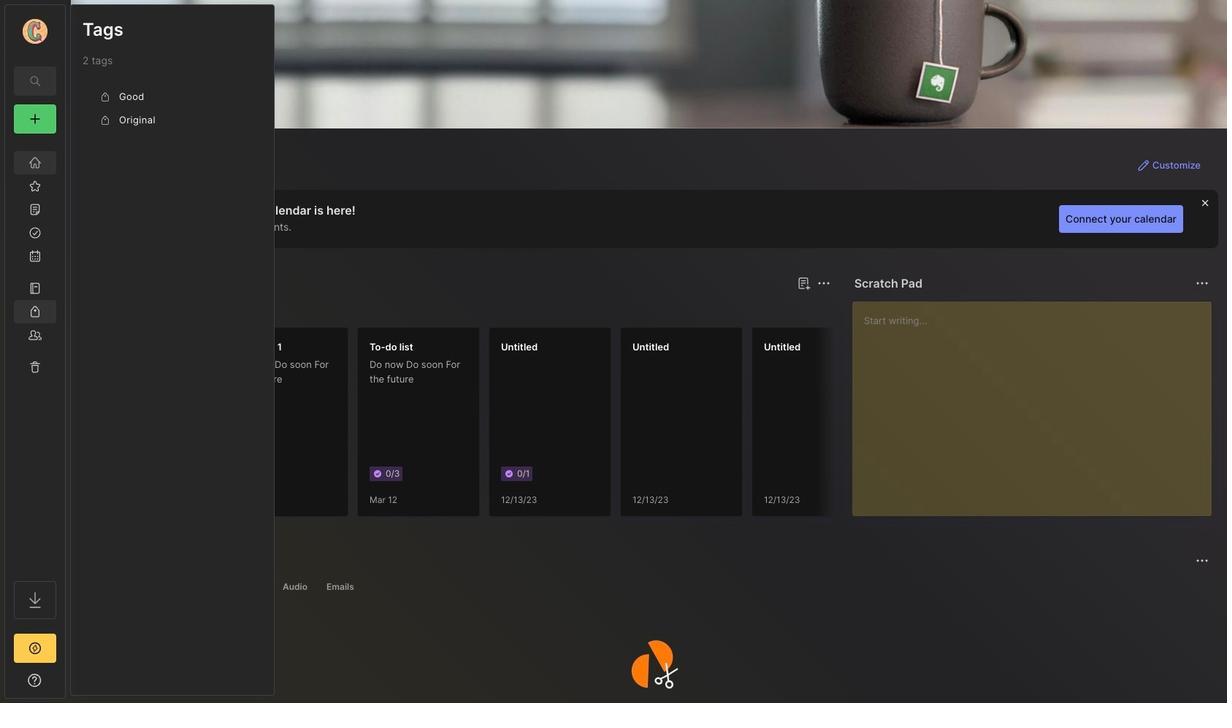 Task type: describe. For each thing, give the bounding box(es) containing it.
Start writing… text field
[[864, 302, 1211, 505]]

edit search image
[[26, 72, 44, 90]]

tree inside main element
[[5, 142, 65, 568]]

upgrade image
[[26, 640, 44, 658]]



Task type: locate. For each thing, give the bounding box(es) containing it.
WHAT'S NEW field
[[5, 669, 65, 693]]

Account field
[[5, 17, 65, 46]]

main element
[[0, 0, 70, 704]]

tab
[[146, 301, 205, 319], [97, 579, 153, 596], [209, 579, 270, 596], [276, 579, 314, 596], [320, 579, 361, 596]]

home image
[[28, 156, 42, 170]]

account image
[[23, 19, 47, 44]]

click to expand image
[[64, 677, 75, 694]]

row group
[[83, 85, 262, 132], [94, 327, 1146, 526]]

0 vertical spatial row group
[[83, 85, 262, 132]]

tab list
[[97, 579, 1207, 596]]

tree
[[5, 142, 65, 568]]

1 vertical spatial row group
[[94, 327, 1146, 526]]



Task type: vqa. For each thing, say whether or not it's contained in the screenshot.
Click to expand icon
yes



